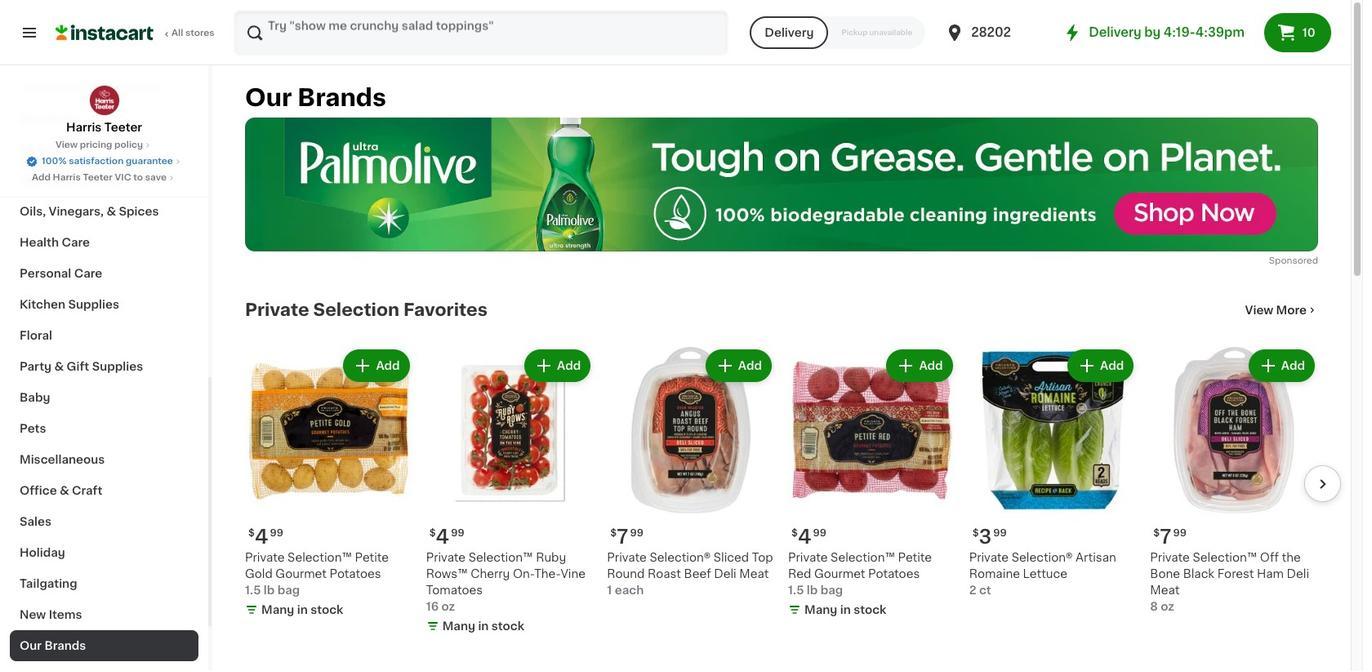Task type: describe. For each thing, give the bounding box(es) containing it.
4 product group from the left
[[788, 347, 956, 621]]

health
[[20, 237, 59, 248]]

health care link
[[10, 227, 198, 258]]

item carousel region
[[222, 340, 1341, 644]]

ct
[[979, 585, 991, 596]]

16
[[426, 601, 439, 612]]

4 for private selection™ petite gold gourmet potatoes
[[255, 528, 268, 546]]

& for gift
[[54, 361, 64, 372]]

99 for private selection® sliced top round roast beef deli meat
[[630, 528, 643, 538]]

more
[[1276, 305, 1307, 316]]

oz inside private selection™ ruby rows™ cherry on-the-vine tomatoes 16 oz
[[441, 601, 455, 612]]

satisfaction
[[69, 157, 124, 166]]

all stores link
[[56, 10, 216, 56]]

delivery button
[[750, 16, 829, 49]]

6 product group from the left
[[1150, 347, 1318, 615]]

craft
[[72, 485, 102, 497]]

$ 4 99 for private selection™ ruby rows™ cherry on-the-vine tomatoes
[[429, 528, 464, 546]]

stock for gold
[[310, 604, 343, 616]]

$ for private selection™ petite gold gourmet potatoes
[[248, 528, 255, 538]]

all stores
[[172, 29, 215, 38]]

99 for private selection® artisan romaine lettuce
[[993, 528, 1007, 538]]

many in stock for gold
[[261, 604, 343, 616]]

harris teeter
[[66, 122, 142, 133]]

4:19-
[[1164, 26, 1196, 38]]

oils, vinegars, & spices
[[20, 206, 159, 217]]

the
[[1282, 552, 1301, 563]]

personal care link
[[10, 258, 198, 289]]

& for sauces
[[95, 51, 105, 62]]

instacart logo image
[[56, 23, 154, 42]]

rows™
[[426, 568, 468, 580]]

kitchen supplies link
[[10, 289, 198, 320]]

nsored
[[1287, 257, 1318, 266]]

guarantee
[[126, 157, 173, 166]]

round
[[607, 568, 645, 580]]

care for health care
[[62, 237, 90, 248]]

$ for private selection® artisan romaine lettuce
[[972, 528, 979, 538]]

1 vertical spatial harris
[[53, 173, 81, 182]]

gold
[[245, 568, 273, 580]]

product group containing 3
[[969, 347, 1137, 599]]

1
[[607, 585, 612, 596]]

selection™ for gold
[[288, 552, 352, 563]]

private for private selection™ ruby rows™ cherry on-the-vine tomatoes 16 oz
[[426, 552, 466, 563]]

add button for private selection™ ruby rows™ cherry on-the-vine tomatoes
[[526, 351, 589, 381]]

pricing
[[80, 140, 112, 149]]

private selection™ ruby rows™ cherry on-the-vine tomatoes 16 oz
[[426, 552, 586, 612]]

oils,
[[20, 206, 46, 217]]

beef
[[684, 568, 711, 580]]

& for craft
[[60, 485, 69, 497]]

policy
[[114, 140, 143, 149]]

private for private selection® artisan romaine lettuce 2 ct
[[969, 552, 1009, 563]]

many for private selection™ petite gold gourmet potatoes 1.5 lb bag
[[261, 604, 294, 616]]

oils, vinegars, & spices link
[[10, 196, 198, 227]]

100%
[[42, 157, 67, 166]]

service type group
[[750, 16, 926, 49]]

by
[[1144, 26, 1161, 38]]

household link
[[10, 134, 198, 165]]

• sponsored: palmolive: tough on grease. gentle on planet. 100% biodegradable cleaning ingredients. shop now image
[[245, 118, 1318, 252]]

private for private selection™ off the bone black forest ham deli meat 8 oz
[[1150, 552, 1190, 563]]

tailgating link
[[10, 568, 198, 599]]

& left soups
[[111, 82, 120, 93]]

0 vertical spatial teeter
[[104, 122, 142, 133]]

harris teeter logo image
[[89, 85, 120, 116]]

delivery by 4:19-4:39pm link
[[1063, 23, 1245, 42]]

condiments
[[20, 51, 92, 62]]

baking essentials link
[[10, 165, 198, 196]]

cherry
[[471, 568, 510, 580]]

Search field
[[235, 11, 727, 54]]

breakfast link
[[10, 103, 198, 134]]

party & gift supplies
[[20, 361, 143, 372]]

7 for private selection® sliced top round roast beef deli meat
[[617, 528, 628, 546]]

pets link
[[10, 413, 198, 444]]

1 horizontal spatial our
[[245, 86, 292, 109]]

vinegars,
[[49, 206, 104, 217]]

deli inside private selection™ off the bone black forest ham deli meat 8 oz
[[1287, 568, 1309, 580]]

black
[[1183, 568, 1215, 580]]

add button for private selection™ off the bone black forest ham deli meat
[[1250, 351, 1313, 381]]

miscellaneous
[[20, 454, 105, 466]]

bag for gold
[[277, 585, 300, 596]]

gift
[[67, 361, 89, 372]]

many in stock for rows™
[[442, 621, 524, 632]]

holiday link
[[10, 537, 198, 568]]

items
[[49, 609, 82, 621]]

99 for private selection™ petite red gourmet potatoes
[[813, 528, 827, 538]]

stores
[[185, 29, 215, 38]]

miscellaneous link
[[10, 444, 198, 475]]

meat inside private selection™ off the bone black forest ham deli meat 8 oz
[[1150, 585, 1180, 596]]

4 for private selection™ petite red gourmet potatoes
[[798, 528, 811, 546]]

3
[[979, 528, 992, 546]]

& left spices
[[107, 206, 116, 217]]

sliced
[[714, 552, 749, 563]]

add button for private selection™ petite gold gourmet potatoes
[[345, 351, 408, 381]]

in for rows™
[[478, 621, 489, 632]]

add for private selection™ petite red gourmet potatoes
[[919, 360, 943, 372]]

selection
[[313, 302, 399, 319]]

view pricing policy link
[[55, 139, 153, 152]]

roast
[[648, 568, 681, 580]]

$ for private selection™ ruby rows™ cherry on-the-vine tomatoes
[[429, 528, 436, 538]]

canned goods & soups
[[20, 82, 160, 93]]

new
[[20, 609, 46, 621]]

gourmet for gold
[[276, 568, 327, 580]]

sales link
[[10, 506, 198, 537]]

add harris teeter vic to save link
[[32, 172, 176, 185]]

$ 4 99 for private selection™ petite gold gourmet potatoes
[[248, 528, 283, 546]]

2
[[969, 585, 976, 596]]

many for private selection™ ruby rows™ cherry on-the-vine tomatoes 16 oz
[[442, 621, 475, 632]]

3 product group from the left
[[607, 347, 775, 599]]

add for private selection® artisan romaine lettuce
[[1100, 360, 1124, 372]]

ham
[[1257, 568, 1284, 580]]

new items link
[[10, 599, 198, 631]]

99 for private selection™ ruby rows™ cherry on-the-vine tomatoes
[[451, 528, 464, 538]]

many in stock for red
[[804, 604, 886, 616]]

$ for private selection® sliced top round roast beef deli meat
[[610, 528, 617, 538]]

baking essentials
[[20, 175, 123, 186]]

1 vertical spatial teeter
[[83, 173, 113, 182]]

selection® for 3
[[1012, 552, 1073, 563]]

lb for red
[[807, 585, 818, 596]]

gourmet for red
[[814, 568, 865, 580]]

baby
[[20, 392, 50, 403]]

lb for gold
[[264, 585, 275, 596]]

99 for private selection™ off the bone black forest ham deli meat
[[1173, 528, 1187, 538]]

spo
[[1269, 257, 1287, 266]]

our brands link
[[10, 631, 198, 662]]

1 vertical spatial our
[[20, 640, 42, 652]]

office
[[20, 485, 57, 497]]

off
[[1260, 552, 1279, 563]]

1 horizontal spatial our brands
[[245, 86, 386, 109]]

baby link
[[10, 382, 198, 413]]

1.5 for private selection™ petite red gourmet potatoes 1.5 lb bag
[[788, 585, 804, 596]]

vic
[[115, 173, 131, 182]]

private selection favorites link
[[245, 301, 488, 320]]

tomatoes
[[426, 585, 483, 596]]

7 for private selection™ off the bone black forest ham deli meat
[[1160, 528, 1172, 546]]

delivery for delivery by 4:19-4:39pm
[[1089, 26, 1142, 38]]

ruby
[[536, 552, 566, 563]]

the-
[[534, 568, 561, 580]]



Task type: locate. For each thing, give the bounding box(es) containing it.
stock down the private selection™ petite gold gourmet potatoes 1.5 lb bag
[[310, 604, 343, 616]]

office & craft link
[[10, 475, 198, 506]]

harris down 100%
[[53, 173, 81, 182]]

5 add button from the left
[[1069, 351, 1132, 381]]

0 horizontal spatial our brands
[[20, 640, 86, 652]]

0 horizontal spatial 7
[[617, 528, 628, 546]]

view up 100%
[[55, 140, 78, 149]]

1 deli from the left
[[714, 568, 736, 580]]

supplies up floral link at the left of the page
[[68, 299, 119, 310]]

stock for red
[[854, 604, 886, 616]]

private
[[245, 302, 309, 319], [245, 552, 285, 563], [788, 552, 828, 563], [426, 552, 466, 563], [607, 552, 647, 563], [969, 552, 1009, 563], [1150, 552, 1190, 563]]

2 horizontal spatial $ 4 99
[[791, 528, 827, 546]]

1 selection™ from the left
[[288, 552, 352, 563]]

$ 7 99
[[610, 528, 643, 546], [1154, 528, 1187, 546]]

selection® inside private selection® artisan romaine lettuce 2 ct
[[1012, 552, 1073, 563]]

0 horizontal spatial view
[[55, 140, 78, 149]]

6 add button from the left
[[1250, 351, 1313, 381]]

breakfast
[[20, 113, 77, 124]]

4 up rows™
[[436, 528, 449, 546]]

private for private selection® sliced top round roast beef deli meat 1 each
[[607, 552, 647, 563]]

soups
[[123, 82, 160, 93]]

private up rows™
[[426, 552, 466, 563]]

& left gift
[[54, 361, 64, 372]]

selection® inside private selection® sliced top round roast beef deli meat 1 each
[[650, 552, 711, 563]]

gourmet right gold
[[276, 568, 327, 580]]

petite for private selection™ petite gold gourmet potatoes 1.5 lb bag
[[355, 552, 389, 563]]

100% satisfaction guarantee
[[42, 157, 173, 166]]

delivery inside button
[[765, 27, 814, 38]]

2 selection® from the left
[[1012, 552, 1073, 563]]

28202 button
[[945, 10, 1043, 56]]

stock for rows™
[[492, 621, 524, 632]]

floral link
[[10, 320, 198, 351]]

$ 4 99 up gold
[[248, 528, 283, 546]]

meat inside private selection® sliced top round roast beef deli meat 1 each
[[739, 568, 769, 580]]

0 horizontal spatial in
[[297, 604, 308, 616]]

meat down top at right bottom
[[739, 568, 769, 580]]

selection®
[[650, 552, 711, 563], [1012, 552, 1073, 563]]

add for private selection™ off the bone black forest ham deli meat
[[1281, 360, 1305, 372]]

oz right 8
[[1161, 601, 1174, 612]]

gourmet right red
[[814, 568, 865, 580]]

private for private selection favorites
[[245, 302, 309, 319]]

1 horizontal spatial 7
[[1160, 528, 1172, 546]]

0 horizontal spatial oz
[[441, 601, 455, 612]]

in
[[297, 604, 308, 616], [840, 604, 851, 616], [478, 621, 489, 632]]

teeter up policy
[[104, 122, 142, 133]]

2 lb from the left
[[807, 585, 818, 596]]

2 horizontal spatial in
[[840, 604, 851, 616]]

99 up gold
[[270, 528, 283, 538]]

private inside private selection® sliced top round roast beef deli meat 1 each
[[607, 552, 647, 563]]

in down the private selection™ petite gold gourmet potatoes 1.5 lb bag
[[297, 604, 308, 616]]

private selection® artisan romaine lettuce 2 ct
[[969, 552, 1116, 596]]

bone
[[1150, 568, 1180, 580]]

health care
[[20, 237, 90, 248]]

forest
[[1217, 568, 1254, 580]]

7 up round
[[617, 528, 628, 546]]

1 add button from the left
[[345, 351, 408, 381]]

selection™ inside private selection™ ruby rows™ cherry on-the-vine tomatoes 16 oz
[[469, 552, 533, 563]]

in down private selection™ petite red gourmet potatoes 1.5 lb bag
[[840, 604, 851, 616]]

care
[[62, 237, 90, 248], [74, 268, 102, 279]]

1 horizontal spatial selection®
[[1012, 552, 1073, 563]]

harris up pricing
[[66, 122, 102, 133]]

8
[[1150, 601, 1158, 612]]

potatoes for private selection™ petite gold gourmet potatoes
[[330, 568, 381, 580]]

1 horizontal spatial meat
[[1150, 585, 1180, 596]]

2 potatoes from the left
[[868, 568, 920, 580]]

$ 7 99 up bone
[[1154, 528, 1187, 546]]

private up bone
[[1150, 552, 1190, 563]]

2 $ 7 99 from the left
[[1154, 528, 1187, 546]]

selection™ inside the private selection™ petite gold gourmet potatoes 1.5 lb bag
[[288, 552, 352, 563]]

2 horizontal spatial stock
[[854, 604, 886, 616]]

delivery
[[1089, 26, 1142, 38], [765, 27, 814, 38]]

private up romaine
[[969, 552, 1009, 563]]

bag inside private selection™ petite red gourmet potatoes 1.5 lb bag
[[821, 585, 843, 596]]

lettuce
[[1023, 568, 1068, 580]]

1 oz from the left
[[441, 601, 455, 612]]

selection™ inside private selection™ petite red gourmet potatoes 1.5 lb bag
[[831, 552, 895, 563]]

0 horizontal spatial brands
[[44, 640, 86, 652]]

1 gourmet from the left
[[276, 568, 327, 580]]

many for private selection™ petite red gourmet potatoes 1.5 lb bag
[[804, 604, 837, 616]]

$ for private selection™ off the bone black forest ham deli meat
[[1154, 528, 1160, 538]]

99
[[270, 528, 283, 538], [813, 528, 827, 538], [451, 528, 464, 538], [630, 528, 643, 538], [993, 528, 1007, 538], [1173, 528, 1187, 538]]

1 product group from the left
[[245, 347, 413, 621]]

2 add button from the left
[[526, 351, 589, 381]]

private inside the private selection™ petite gold gourmet potatoes 1.5 lb bag
[[245, 552, 285, 563]]

new items
[[20, 609, 82, 621]]

0 horizontal spatial many in stock
[[261, 604, 343, 616]]

selection™ for the
[[1193, 552, 1257, 563]]

2 99 from the left
[[813, 528, 827, 538]]

add for private selection™ petite gold gourmet potatoes
[[376, 360, 400, 372]]

0 horizontal spatial stock
[[310, 604, 343, 616]]

supplies up the baby link
[[92, 361, 143, 372]]

0 horizontal spatial deli
[[714, 568, 736, 580]]

2 1.5 from the left
[[788, 585, 804, 596]]

2 oz from the left
[[1161, 601, 1174, 612]]

1 horizontal spatial deli
[[1287, 568, 1309, 580]]

0 horizontal spatial meat
[[739, 568, 769, 580]]

1.5 for private selection™ petite gold gourmet potatoes 1.5 lb bag
[[245, 585, 261, 596]]

1.5 inside the private selection™ petite gold gourmet potatoes 1.5 lb bag
[[245, 585, 261, 596]]

1 petite from the left
[[355, 552, 389, 563]]

2 horizontal spatial many
[[804, 604, 837, 616]]

stock down private selection™ petite red gourmet potatoes 1.5 lb bag
[[854, 604, 886, 616]]

private selection™ off the bone black forest ham deli meat 8 oz
[[1150, 552, 1309, 612]]

0 horizontal spatial many
[[261, 604, 294, 616]]

care down vinegars,
[[62, 237, 90, 248]]

$ for private selection™ petite red gourmet potatoes
[[791, 528, 798, 538]]

0 vertical spatial brands
[[298, 86, 386, 109]]

0 horizontal spatial lb
[[264, 585, 275, 596]]

private inside private selection™ petite red gourmet potatoes 1.5 lb bag
[[788, 552, 828, 563]]

1 vertical spatial supplies
[[92, 361, 143, 372]]

$ 7 99 for private selection® sliced top round roast beef deli meat
[[610, 528, 643, 546]]

3 99 from the left
[[451, 528, 464, 538]]

view for view more
[[1245, 305, 1273, 316]]

romaine
[[969, 568, 1020, 580]]

gourmet inside the private selection™ petite gold gourmet potatoes 1.5 lb bag
[[276, 568, 327, 580]]

1 horizontal spatial petite
[[898, 552, 932, 563]]

4 99 from the left
[[630, 528, 643, 538]]

0 vertical spatial meat
[[739, 568, 769, 580]]

many in stock down tomatoes
[[442, 621, 524, 632]]

1 horizontal spatial $ 4 99
[[429, 528, 464, 546]]

many down tomatoes
[[442, 621, 475, 632]]

vine
[[561, 568, 586, 580]]

view for view pricing policy
[[55, 140, 78, 149]]

2 7 from the left
[[1160, 528, 1172, 546]]

1 bag from the left
[[277, 585, 300, 596]]

add button
[[345, 351, 408, 381], [526, 351, 589, 381], [707, 351, 770, 381], [888, 351, 951, 381], [1069, 351, 1132, 381], [1250, 351, 1313, 381]]

99 up bone
[[1173, 528, 1187, 538]]

3 4 from the left
[[436, 528, 449, 546]]

0 horizontal spatial selection®
[[650, 552, 711, 563]]

private selection™ petite gold gourmet potatoes 1.5 lb bag
[[245, 552, 389, 596]]

tailgating
[[20, 578, 77, 590]]

$ inside $ 3 99
[[972, 528, 979, 538]]

1 horizontal spatial gourmet
[[814, 568, 865, 580]]

petite
[[355, 552, 389, 563], [898, 552, 932, 563]]

$ up bone
[[1154, 528, 1160, 538]]

teeter
[[104, 122, 142, 133], [83, 173, 113, 182]]

$ up rows™
[[429, 528, 436, 538]]

kitchen
[[20, 299, 65, 310]]

selection™ inside private selection™ off the bone black forest ham deli meat 8 oz
[[1193, 552, 1257, 563]]

add for private selection™ ruby rows™ cherry on-the-vine tomatoes
[[557, 360, 581, 372]]

2 deli from the left
[[1287, 568, 1309, 580]]

deli down the sliced
[[714, 568, 736, 580]]

99 up rows™
[[451, 528, 464, 538]]

sales
[[20, 516, 51, 528]]

stock down private selection™ ruby rows™ cherry on-the-vine tomatoes 16 oz
[[492, 621, 524, 632]]

0 horizontal spatial $ 4 99
[[248, 528, 283, 546]]

0 horizontal spatial potatoes
[[330, 568, 381, 580]]

lb down gold
[[264, 585, 275, 596]]

1.5 inside private selection™ petite red gourmet potatoes 1.5 lb bag
[[788, 585, 804, 596]]

canned goods & soups link
[[10, 72, 198, 103]]

oz right 16
[[441, 601, 455, 612]]

supplies
[[68, 299, 119, 310], [92, 361, 143, 372]]

$ 4 99 for private selection™ petite red gourmet potatoes
[[791, 528, 827, 546]]

personal care
[[20, 268, 102, 279]]

bag inside the private selection™ petite gold gourmet potatoes 1.5 lb bag
[[277, 585, 300, 596]]

teeter down the satisfaction
[[83, 173, 113, 182]]

7 up bone
[[1160, 528, 1172, 546]]

4 selection™ from the left
[[1193, 552, 1257, 563]]

meat
[[739, 568, 769, 580], [1150, 585, 1180, 596]]

spices
[[119, 206, 159, 217]]

oz
[[441, 601, 455, 612], [1161, 601, 1174, 612]]

0 vertical spatial supplies
[[68, 299, 119, 310]]

pets
[[20, 423, 46, 435]]

1 vertical spatial care
[[74, 268, 102, 279]]

selection™
[[288, 552, 352, 563], [831, 552, 895, 563], [469, 552, 533, 563], [1193, 552, 1257, 563]]

many in stock down the private selection™ petite gold gourmet potatoes 1.5 lb bag
[[261, 604, 343, 616]]

many down gold
[[261, 604, 294, 616]]

meat down bone
[[1150, 585, 1180, 596]]

office & craft
[[20, 485, 102, 497]]

essentials
[[63, 175, 123, 186]]

view
[[55, 140, 78, 149], [1245, 305, 1273, 316]]

lb inside the private selection™ petite gold gourmet potatoes 1.5 lb bag
[[264, 585, 275, 596]]

1 $ 7 99 from the left
[[610, 528, 643, 546]]

4 for private selection™ ruby rows™ cherry on-the-vine tomatoes
[[436, 528, 449, 546]]

&
[[95, 51, 105, 62], [111, 82, 120, 93], [107, 206, 116, 217], [54, 361, 64, 372], [60, 485, 69, 497]]

petite for private selection™ petite red gourmet potatoes 1.5 lb bag
[[898, 552, 932, 563]]

on-
[[513, 568, 534, 580]]

1 vertical spatial meat
[[1150, 585, 1180, 596]]

$ 7 99 for private selection™ off the bone black forest ham deli meat
[[1154, 528, 1187, 546]]

99 inside $ 3 99
[[993, 528, 1007, 538]]

5 product group from the left
[[969, 347, 1137, 599]]

$ 4 99 up red
[[791, 528, 827, 546]]

bag
[[277, 585, 300, 596], [821, 585, 843, 596]]

view left more
[[1245, 305, 1273, 316]]

selection® up roast
[[650, 552, 711, 563]]

0 horizontal spatial gourmet
[[276, 568, 327, 580]]

1 horizontal spatial many
[[442, 621, 475, 632]]

1 lb from the left
[[264, 585, 275, 596]]

1.5 down gold
[[245, 585, 261, 596]]

deli down the
[[1287, 568, 1309, 580]]

2 horizontal spatial many in stock
[[804, 604, 886, 616]]

product group
[[245, 347, 413, 621], [426, 347, 594, 638], [607, 347, 775, 599], [788, 347, 956, 621], [969, 347, 1137, 599], [1150, 347, 1318, 615]]

selection® for 7
[[650, 552, 711, 563]]

0 horizontal spatial delivery
[[765, 27, 814, 38]]

many in stock down private selection™ petite red gourmet potatoes 1.5 lb bag
[[804, 604, 886, 616]]

1 vertical spatial our brands
[[20, 640, 86, 652]]

to
[[133, 173, 143, 182]]

1 $ 4 99 from the left
[[248, 528, 283, 546]]

7
[[617, 528, 628, 546], [1160, 528, 1172, 546]]

1 7 from the left
[[617, 528, 628, 546]]

private selection® sliced top round roast beef deli meat 1 each
[[607, 552, 773, 596]]

add button for private selection™ petite red gourmet potatoes
[[888, 351, 951, 381]]

potatoes
[[330, 568, 381, 580], [868, 568, 920, 580]]

0 vertical spatial our
[[245, 86, 292, 109]]

petite inside private selection™ petite red gourmet potatoes 1.5 lb bag
[[898, 552, 932, 563]]

potatoes for private selection™ petite red gourmet potatoes
[[868, 568, 920, 580]]

4:39pm
[[1196, 26, 1245, 38]]

4 $ from the left
[[610, 528, 617, 538]]

2 horizontal spatial 4
[[798, 528, 811, 546]]

view inside "view pricing policy" link
[[55, 140, 78, 149]]

many down red
[[804, 604, 837, 616]]

private inside private selection® artisan romaine lettuce 2 ct
[[969, 552, 1009, 563]]

personal
[[20, 268, 71, 279]]

selection™ for red
[[831, 552, 895, 563]]

2 petite from the left
[[898, 552, 932, 563]]

99 up private selection™ petite red gourmet potatoes 1.5 lb bag
[[813, 528, 827, 538]]

0 horizontal spatial $ 7 99
[[610, 528, 643, 546]]

3 $ 4 99 from the left
[[429, 528, 464, 546]]

many in stock
[[261, 604, 343, 616], [804, 604, 886, 616], [442, 621, 524, 632]]

private up red
[[788, 552, 828, 563]]

$ up red
[[791, 528, 798, 538]]

1 horizontal spatial potatoes
[[868, 568, 920, 580]]

gourmet
[[276, 568, 327, 580], [814, 568, 865, 580]]

3 add button from the left
[[707, 351, 770, 381]]

1 horizontal spatial brands
[[298, 86, 386, 109]]

1 horizontal spatial many in stock
[[442, 621, 524, 632]]

lb down red
[[807, 585, 818, 596]]

petite inside the private selection™ petite gold gourmet potatoes 1.5 lb bag
[[355, 552, 389, 563]]

4 add button from the left
[[888, 351, 951, 381]]

4 up red
[[798, 528, 811, 546]]

add button for private selection® sliced top round roast beef deli meat
[[707, 351, 770, 381]]

add for private selection® sliced top round roast beef deli meat
[[738, 360, 762, 372]]

1 horizontal spatial 4
[[436, 528, 449, 546]]

1 horizontal spatial $ 7 99
[[1154, 528, 1187, 546]]

$ 4 99 up rows™
[[429, 528, 464, 546]]

5 99 from the left
[[993, 528, 1007, 538]]

party
[[20, 361, 52, 372]]

1 vertical spatial view
[[1245, 305, 1273, 316]]

1 horizontal spatial lb
[[807, 585, 818, 596]]

delivery for delivery
[[765, 27, 814, 38]]

$ up round
[[610, 528, 617, 538]]

selection™ for rows™
[[469, 552, 533, 563]]

private for private selection™ petite red gourmet potatoes 1.5 lb bag
[[788, 552, 828, 563]]

1 horizontal spatial stock
[[492, 621, 524, 632]]

4 up gold
[[255, 528, 268, 546]]

1 potatoes from the left
[[330, 568, 381, 580]]

6 99 from the left
[[1173, 528, 1187, 538]]

goods
[[69, 82, 108, 93]]

selection® up lettuce at the right bottom of page
[[1012, 552, 1073, 563]]

gourmet inside private selection™ petite red gourmet potatoes 1.5 lb bag
[[814, 568, 865, 580]]

2 gourmet from the left
[[814, 568, 865, 580]]

favorites
[[403, 302, 488, 319]]

1 99 from the left
[[270, 528, 283, 538]]

& left craft
[[60, 485, 69, 497]]

None search field
[[234, 10, 729, 56]]

private selection™ petite red gourmet potatoes 1.5 lb bag
[[788, 552, 932, 596]]

care for personal care
[[74, 268, 102, 279]]

$
[[248, 528, 255, 538], [791, 528, 798, 538], [429, 528, 436, 538], [610, 528, 617, 538], [972, 528, 979, 538], [1154, 528, 1160, 538]]

1 $ from the left
[[248, 528, 255, 538]]

0 horizontal spatial bag
[[277, 585, 300, 596]]

oz inside private selection™ off the bone black forest ham deli meat 8 oz
[[1161, 601, 1174, 612]]

0 horizontal spatial 1.5
[[245, 585, 261, 596]]

care up kitchen supplies link
[[74, 268, 102, 279]]

2 product group from the left
[[426, 347, 594, 638]]

bag for red
[[821, 585, 843, 596]]

add button for private selection® artisan romaine lettuce
[[1069, 351, 1132, 381]]

1 horizontal spatial bag
[[821, 585, 843, 596]]

$ up gold
[[248, 528, 255, 538]]

top
[[752, 552, 773, 563]]

potatoes inside the private selection™ petite gold gourmet potatoes 1.5 lb bag
[[330, 568, 381, 580]]

$ 3 99
[[972, 528, 1007, 546]]

0 vertical spatial care
[[62, 237, 90, 248]]

99 for private selection™ petite gold gourmet potatoes
[[270, 528, 283, 538]]

10
[[1302, 27, 1315, 38]]

1 horizontal spatial in
[[478, 621, 489, 632]]

private inside private selection™ off the bone black forest ham deli meat 8 oz
[[1150, 552, 1190, 563]]

private for private selection™ petite gold gourmet potatoes 1.5 lb bag
[[245, 552, 285, 563]]

0 horizontal spatial 4
[[255, 528, 268, 546]]

private inside private selection™ ruby rows™ cherry on-the-vine tomatoes 16 oz
[[426, 552, 466, 563]]

3 $ from the left
[[429, 528, 436, 538]]

6 $ from the left
[[1154, 528, 1160, 538]]

1 horizontal spatial oz
[[1161, 601, 1174, 612]]

deli
[[714, 568, 736, 580], [1287, 568, 1309, 580]]

2 bag from the left
[[821, 585, 843, 596]]

2 4 from the left
[[798, 528, 811, 546]]

99 up round
[[630, 528, 643, 538]]

1 horizontal spatial view
[[1245, 305, 1273, 316]]

& down instacart logo
[[95, 51, 105, 62]]

0 vertical spatial harris
[[66, 122, 102, 133]]

in for gold
[[297, 604, 308, 616]]

1 vertical spatial brands
[[44, 640, 86, 652]]

0 horizontal spatial petite
[[355, 552, 389, 563]]

2 $ 4 99 from the left
[[791, 528, 827, 546]]

private up gold
[[245, 552, 285, 563]]

3 selection™ from the left
[[469, 552, 533, 563]]

1 horizontal spatial 1.5
[[788, 585, 804, 596]]

1.5 down red
[[788, 585, 804, 596]]

in down tomatoes
[[478, 621, 489, 632]]

deli inside private selection® sliced top round roast beef deli meat 1 each
[[714, 568, 736, 580]]

5 $ from the left
[[972, 528, 979, 538]]

1 selection® from the left
[[650, 552, 711, 563]]

kitchen supplies
[[20, 299, 119, 310]]

potatoes inside private selection™ petite red gourmet potatoes 1.5 lb bag
[[868, 568, 920, 580]]

view more
[[1245, 305, 1307, 316]]

baking
[[20, 175, 60, 186]]

0 horizontal spatial our
[[20, 640, 42, 652]]

2 selection™ from the left
[[831, 552, 895, 563]]

condiments & sauces link
[[10, 41, 198, 72]]

1 1.5 from the left
[[245, 585, 261, 596]]

$ up romaine
[[972, 528, 979, 538]]

$ 7 99 up round
[[610, 528, 643, 546]]

0 vertical spatial view
[[55, 140, 78, 149]]

2 $ from the left
[[791, 528, 798, 538]]

private up round
[[607, 552, 647, 563]]

99 right 3
[[993, 528, 1007, 538]]

1 4 from the left
[[255, 528, 268, 546]]

in for red
[[840, 604, 851, 616]]

0 vertical spatial our brands
[[245, 86, 386, 109]]

private left selection
[[245, 302, 309, 319]]

floral
[[20, 330, 52, 341]]

lb inside private selection™ petite red gourmet potatoes 1.5 lb bag
[[807, 585, 818, 596]]

1 horizontal spatial delivery
[[1089, 26, 1142, 38]]



Task type: vqa. For each thing, say whether or not it's contained in the screenshot.
1600 Pennsylvania Avenue Northwest popup button
no



